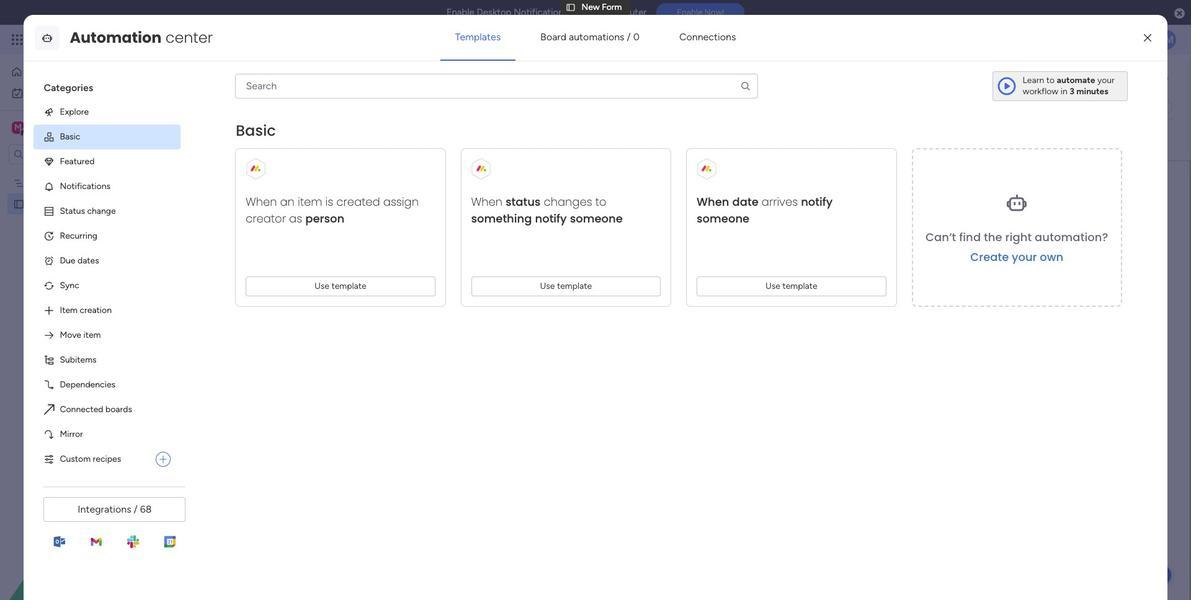 Task type: vqa. For each thing, say whether or not it's contained in the screenshot.
bottom monday marketplace image
no



Task type: describe. For each thing, give the bounding box(es) containing it.
in
[[1061, 86, 1068, 97]]

add to favorites image
[[315, 72, 328, 84]]

custom
[[60, 454, 91, 465]]

dates
[[78, 256, 99, 266]]

help button
[[1129, 565, 1172, 586]]

copy form link
[[1083, 134, 1140, 145]]

enable for enable desktop notifications on this computer
[[447, 7, 475, 18]]

create
[[971, 249, 1010, 265]]

monday
[[55, 32, 98, 47]]

jeremy miller image
[[1157, 30, 1177, 50]]

home
[[27, 66, 51, 77]]

basic inside option
[[60, 132, 80, 142]]

arrives
[[762, 194, 799, 210]]

automate
[[1098, 101, 1137, 112]]

due dates option
[[34, 249, 181, 274]]

your inside 'can't find the right automation? create your own'
[[1013, 249, 1038, 265]]

as
[[290, 211, 303, 226]]

main workspace
[[29, 122, 102, 133]]

Search in workspace field
[[26, 147, 104, 162]]

1 vertical spatial form
[[236, 64, 286, 92]]

automation
[[70, 27, 162, 48]]

when for when an item is created   assign creator as
[[246, 194, 277, 210]]

2 horizontal spatial form
[[602, 2, 622, 12]]

basic option
[[34, 125, 181, 150]]

an
[[280, 194, 295, 210]]

1
[[1139, 73, 1143, 83]]

learn to automate
[[1023, 75, 1096, 86]]

use template button for date
[[697, 277, 887, 297]]

invite / 1
[[1110, 73, 1143, 83]]

connections
[[680, 31, 736, 43]]

subitems option
[[34, 348, 181, 373]]

explore
[[60, 107, 89, 117]]

let's start by building your form
[[563, 263, 792, 284]]

start
[[597, 263, 631, 284]]

when for when status changes   to something notify someone
[[472, 194, 503, 210]]

person
[[306, 211, 345, 226]]

/ for invite / 1
[[1134, 73, 1137, 83]]

when status changes   to something notify someone
[[472, 194, 623, 226]]

templates
[[455, 31, 501, 43]]

connected boards option
[[34, 398, 181, 423]]

new inside list box
[[29, 199, 47, 209]]

lottie animation element
[[0, 475, 158, 601]]

featured option
[[34, 150, 181, 174]]

3
[[1070, 86, 1075, 97]]

item
[[60, 305, 78, 316]]

item creation option
[[34, 298, 181, 323]]

boards
[[106, 405, 132, 415]]

integrate
[[972, 101, 1008, 112]]

integrations / 68
[[78, 504, 152, 516]]

automations
[[569, 31, 625, 43]]

template for date
[[783, 281, 818, 292]]

featured
[[60, 156, 95, 167]]

list box containing project management
[[0, 170, 158, 382]]

item creation
[[60, 305, 112, 316]]

center
[[166, 27, 213, 48]]

home link
[[7, 62, 151, 82]]

move item option
[[34, 323, 181, 348]]

form inside copy form link button
[[1106, 134, 1124, 145]]

status
[[60, 206, 85, 217]]

my work
[[29, 88, 62, 98]]

my work option
[[7, 83, 151, 103]]

0 vertical spatial /
[[627, 31, 631, 43]]

notify inside when date arrives notify someone
[[802, 194, 833, 210]]

workflow
[[1023, 86, 1059, 97]]

your workflow in
[[1023, 75, 1115, 97]]

home option
[[7, 62, 151, 82]]

notify inside when status changes   to something notify someone
[[536, 211, 567, 226]]

3 minutes
[[1070, 86, 1109, 97]]

my work link
[[7, 83, 151, 103]]

use template for date
[[766, 281, 818, 292]]

mirror option
[[34, 423, 181, 447]]

mirror
[[60, 429, 83, 440]]

subitems
[[60, 355, 97, 366]]

1 vertical spatial new form
[[189, 64, 286, 92]]

link
[[1127, 134, 1140, 145]]

someone inside when status changes   to something notify someone
[[570, 211, 623, 226]]

copy form link button
[[1060, 130, 1145, 150]]

integrations / 68 button
[[44, 498, 186, 523]]

0 horizontal spatial form
[[757, 263, 792, 284]]

building
[[657, 263, 717, 284]]

connections button
[[665, 22, 751, 52]]

2 horizontal spatial new
[[582, 2, 600, 12]]

computer
[[604, 7, 647, 18]]

1 vertical spatial by
[[635, 263, 653, 284]]

template for status
[[558, 281, 592, 292]]

on
[[571, 7, 583, 18]]

form inside list box
[[49, 199, 70, 209]]

workforms logo image
[[306, 130, 377, 150]]

your inside your workflow in
[[1098, 75, 1115, 86]]

powered
[[249, 134, 288, 145]]

notifications inside option
[[60, 181, 110, 192]]

Search for a column type search field
[[235, 74, 758, 99]]

New Form field
[[186, 64, 289, 92]]

collapse board header image
[[1160, 102, 1170, 112]]

can't
[[926, 230, 957, 245]]

enable for enable now!
[[677, 8, 703, 18]]

powered by
[[249, 134, 301, 145]]

move
[[60, 330, 81, 341]]

0
[[634, 31, 640, 43]]

desktop
[[477, 7, 512, 18]]

minutes
[[1077, 86, 1109, 97]]

changes
[[544, 194, 593, 210]]

integrate button
[[951, 94, 1071, 120]]

invite
[[1110, 73, 1131, 83]]

dapulse close image
[[1175, 7, 1186, 20]]

automate
[[1057, 75, 1096, 86]]

enable desktop notifications on this computer
[[447, 7, 647, 18]]

something
[[472, 211, 532, 226]]

show board description image
[[294, 72, 309, 84]]

copy
[[1083, 134, 1104, 145]]

let's
[[563, 263, 593, 284]]

connected
[[60, 405, 103, 415]]



Task type: locate. For each thing, give the bounding box(es) containing it.
template
[[332, 281, 367, 292], [558, 281, 592, 292], [783, 281, 818, 292]]

the
[[985, 230, 1003, 245]]

1 horizontal spatial by
[[635, 263, 653, 284]]

when up something
[[472, 194, 503, 210]]

item inside option
[[83, 330, 101, 341]]

1 vertical spatial notify
[[536, 211, 567, 226]]

basic up search in workspace field
[[60, 132, 80, 142]]

work for monday
[[100, 32, 123, 47]]

0 vertical spatial form
[[602, 2, 622, 12]]

this
[[585, 7, 602, 18]]

work inside my work option
[[43, 88, 62, 98]]

None search field
[[235, 74, 758, 99]]

new form down see plans icon
[[189, 64, 286, 92]]

notifications option
[[34, 174, 181, 199]]

workspace image
[[12, 121, 24, 135]]

3 use template from the left
[[766, 281, 818, 292]]

item inside when an item is created   assign creator as
[[298, 194, 323, 210]]

form
[[1106, 134, 1124, 145], [757, 263, 792, 284]]

/ left 0
[[627, 31, 631, 43]]

categories list box
[[34, 71, 191, 472]]

due
[[60, 256, 75, 266]]

2 horizontal spatial use
[[766, 281, 781, 292]]

due dates
[[60, 256, 99, 266]]

now!
[[705, 8, 725, 18]]

1 vertical spatial notifications
[[60, 181, 110, 192]]

to inside when status changes   to something notify someone
[[596, 194, 607, 210]]

new right public board icon
[[29, 199, 47, 209]]

new form
[[582, 2, 622, 12], [189, 64, 286, 92], [29, 199, 70, 209]]

0 horizontal spatial notify
[[536, 211, 567, 226]]

your right building
[[721, 263, 753, 284]]

1 when from the left
[[246, 194, 277, 210]]

to
[[1047, 75, 1055, 86], [596, 194, 607, 210]]

use template for person
[[315, 281, 367, 292]]

templates button
[[440, 22, 516, 52]]

someone inside when date arrives notify someone
[[697, 211, 750, 226]]

date
[[733, 194, 759, 210]]

creation
[[80, 305, 112, 316]]

1 vertical spatial work
[[43, 88, 62, 98]]

automate button
[[1076, 97, 1142, 117]]

form left show board description icon
[[236, 64, 286, 92]]

management
[[59, 178, 111, 188]]

created
[[337, 194, 381, 210]]

1 horizontal spatial use template button
[[472, 277, 661, 297]]

use template
[[315, 281, 367, 292], [540, 281, 592, 292], [766, 281, 818, 292]]

2 someone from the left
[[697, 211, 750, 226]]

board automations / 0 button
[[526, 22, 655, 52]]

custom recipes option
[[34, 447, 151, 472]]

to right changes on the top left of page
[[596, 194, 607, 210]]

1 horizontal spatial notify
[[802, 194, 833, 210]]

0 horizontal spatial when
[[246, 194, 277, 210]]

custom recipes
[[60, 454, 121, 465]]

list box
[[0, 170, 158, 382]]

0 vertical spatial new
[[582, 2, 600, 12]]

0 horizontal spatial to
[[596, 194, 607, 210]]

1 horizontal spatial when
[[472, 194, 503, 210]]

by right "powered" at the top
[[291, 134, 301, 145]]

find
[[960, 230, 982, 245]]

template for person
[[332, 281, 367, 292]]

use template button for person
[[246, 277, 436, 297]]

2 horizontal spatial /
[[1134, 73, 1137, 83]]

when up creator
[[246, 194, 277, 210]]

right
[[1006, 230, 1033, 245]]

notifications up status change
[[60, 181, 110, 192]]

categories heading
[[34, 71, 181, 100]]

0 horizontal spatial template
[[332, 281, 367, 292]]

management
[[125, 32, 193, 47]]

when date arrives notify someone
[[697, 194, 833, 226]]

item right move
[[83, 330, 101, 341]]

0 vertical spatial work
[[100, 32, 123, 47]]

2 vertical spatial new form
[[29, 199, 70, 209]]

68
[[140, 504, 152, 516]]

public board image
[[13, 198, 25, 210]]

my
[[29, 88, 40, 98]]

enable now! button
[[657, 3, 745, 22]]

0 vertical spatial form
[[1106, 134, 1124, 145]]

1 vertical spatial to
[[596, 194, 607, 210]]

categories
[[44, 82, 93, 94]]

dependencies
[[60, 380, 115, 390]]

1 template from the left
[[332, 281, 367, 292]]

1 horizontal spatial work
[[100, 32, 123, 47]]

2 use template button from the left
[[472, 277, 661, 297]]

when
[[246, 194, 277, 210], [472, 194, 503, 210], [697, 194, 730, 210]]

is
[[326, 194, 334, 210]]

0 horizontal spatial new form
[[29, 199, 70, 209]]

your up minutes
[[1098, 75, 1115, 86]]

integrations
[[78, 504, 131, 516]]

your
[[1098, 75, 1115, 86], [1013, 249, 1038, 265], [721, 263, 753, 284]]

1 horizontal spatial form
[[236, 64, 286, 92]]

move item
[[60, 330, 101, 341]]

status change option
[[34, 199, 181, 224]]

0 horizontal spatial use
[[315, 281, 330, 292]]

status change
[[60, 206, 116, 217]]

1 use template button from the left
[[246, 277, 436, 297]]

workspace
[[53, 122, 102, 133]]

enable left now!
[[677, 8, 703, 18]]

1 vertical spatial form
[[757, 263, 792, 284]]

when an item is created   assign creator as
[[246, 194, 419, 226]]

form down project management
[[49, 199, 70, 209]]

0 horizontal spatial your
[[721, 263, 753, 284]]

use template button for status
[[472, 277, 661, 297]]

3 template from the left
[[783, 281, 818, 292]]

0 vertical spatial to
[[1047, 75, 1055, 86]]

1 horizontal spatial template
[[558, 281, 592, 292]]

notify right 'arrives'
[[802, 194, 833, 210]]

board automations / 0
[[541, 31, 640, 43]]

2 vertical spatial form
[[49, 199, 70, 209]]

2 horizontal spatial your
[[1098, 75, 1115, 86]]

select product image
[[11, 34, 24, 46]]

someone down date
[[697, 211, 750, 226]]

1 horizontal spatial /
[[627, 31, 631, 43]]

status
[[506, 194, 541, 210]]

1 horizontal spatial item
[[298, 194, 323, 210]]

1 horizontal spatial new
[[189, 64, 231, 92]]

work for my
[[43, 88, 62, 98]]

connected boards
[[60, 405, 132, 415]]

1 use from the left
[[315, 281, 330, 292]]

lottie animation image
[[0, 475, 158, 601]]

/
[[627, 31, 631, 43], [1134, 73, 1137, 83], [134, 504, 138, 516]]

activity
[[1028, 73, 1058, 83]]

work
[[100, 32, 123, 47], [43, 88, 62, 98]]

when inside when date arrives notify someone
[[697, 194, 730, 210]]

notifications up the board
[[514, 7, 568, 18]]

option
[[0, 172, 158, 174]]

0 horizontal spatial enable
[[447, 7, 475, 18]]

0 vertical spatial notifications
[[514, 7, 568, 18]]

someone down changes on the top left of page
[[570, 211, 623, 226]]

0 horizontal spatial form
[[49, 199, 70, 209]]

basic down new form field
[[236, 120, 276, 141]]

by right start
[[635, 263, 653, 284]]

0 horizontal spatial by
[[291, 134, 301, 145]]

m
[[14, 122, 22, 133]]

3 when from the left
[[697, 194, 730, 210]]

use template for status
[[540, 281, 592, 292]]

1 vertical spatial /
[[1134, 73, 1137, 83]]

2 horizontal spatial use template
[[766, 281, 818, 292]]

help
[[1139, 569, 1161, 582]]

1 horizontal spatial new form
[[189, 64, 286, 92]]

0 horizontal spatial basic
[[60, 132, 80, 142]]

0 horizontal spatial use template
[[315, 281, 367, 292]]

when inside when status changes   to something notify someone
[[472, 194, 503, 210]]

when for when date arrives notify someone
[[697, 194, 730, 210]]

invite / 1 button
[[1087, 68, 1148, 88]]

2 use template from the left
[[540, 281, 592, 292]]

use for person
[[315, 281, 330, 292]]

notifications
[[514, 7, 568, 18], [60, 181, 110, 192]]

assign
[[384, 194, 419, 210]]

your down right
[[1013, 249, 1038, 265]]

0 vertical spatial item
[[298, 194, 323, 210]]

0 horizontal spatial someone
[[570, 211, 623, 226]]

1 someone from the left
[[570, 211, 623, 226]]

enable up the templates
[[447, 7, 475, 18]]

2 vertical spatial /
[[134, 504, 138, 516]]

1 horizontal spatial enable
[[677, 8, 703, 18]]

0 horizontal spatial work
[[43, 88, 62, 98]]

1 use template from the left
[[315, 281, 367, 292]]

search image
[[740, 81, 751, 92]]

0 vertical spatial notify
[[802, 194, 833, 210]]

own
[[1041, 249, 1064, 265]]

new up board automations / 0
[[582, 2, 600, 12]]

new form inside list box
[[29, 199, 70, 209]]

1 horizontal spatial notifications
[[514, 7, 568, 18]]

can't find the right automation? create your own
[[926, 230, 1109, 265]]

1 horizontal spatial someone
[[697, 211, 750, 226]]

recurring
[[60, 231, 97, 241]]

2 template from the left
[[558, 281, 592, 292]]

1 horizontal spatial your
[[1013, 249, 1038, 265]]

sync
[[60, 280, 79, 291]]

workspace selection element
[[12, 120, 104, 137]]

0 horizontal spatial use template button
[[246, 277, 436, 297]]

2 horizontal spatial new form
[[582, 2, 622, 12]]

notify down changes on the top left of page
[[536, 211, 567, 226]]

2 when from the left
[[472, 194, 503, 210]]

board
[[541, 31, 567, 43]]

1 horizontal spatial form
[[1106, 134, 1124, 145]]

when inside when an item is created   assign creator as
[[246, 194, 277, 210]]

0 horizontal spatial notifications
[[60, 181, 110, 192]]

0 horizontal spatial new
[[29, 199, 47, 209]]

2 vertical spatial new
[[29, 199, 47, 209]]

item left is
[[298, 194, 323, 210]]

/ left 68
[[134, 504, 138, 516]]

0 vertical spatial new form
[[582, 2, 622, 12]]

enable now!
[[677, 8, 725, 18]]

when left date
[[697, 194, 730, 210]]

0 horizontal spatial /
[[134, 504, 138, 516]]

2 horizontal spatial when
[[697, 194, 730, 210]]

dependencies option
[[34, 373, 181, 398]]

/ left the 1
[[1134, 73, 1137, 83]]

main
[[29, 122, 50, 133]]

new form down 'project'
[[29, 199, 70, 209]]

enable inside the enable now! button
[[677, 8, 703, 18]]

project management
[[29, 178, 111, 188]]

3 use template button from the left
[[697, 277, 887, 297]]

learn
[[1023, 75, 1045, 86]]

work right my
[[43, 88, 62, 98]]

2 use from the left
[[540, 281, 555, 292]]

new form up automations
[[582, 2, 622, 12]]

new down see plans icon
[[189, 64, 231, 92]]

sync option
[[34, 274, 181, 298]]

explore option
[[34, 100, 181, 125]]

use
[[315, 281, 330, 292], [540, 281, 555, 292], [766, 281, 781, 292]]

to up the workflow on the right top
[[1047, 75, 1055, 86]]

0 horizontal spatial item
[[83, 330, 101, 341]]

use for date
[[766, 281, 781, 292]]

notify
[[802, 194, 833, 210], [536, 211, 567, 226]]

/ for integrations / 68
[[134, 504, 138, 516]]

recipes
[[93, 454, 121, 465]]

work right monday
[[100, 32, 123, 47]]

1 horizontal spatial basic
[[236, 120, 276, 141]]

form right this
[[602, 2, 622, 12]]

activity button
[[1023, 68, 1082, 88]]

1 horizontal spatial use template
[[540, 281, 592, 292]]

automation?
[[1036, 230, 1109, 245]]

see plans image
[[206, 33, 217, 47]]

1 horizontal spatial to
[[1047, 75, 1055, 86]]

recurring option
[[34, 224, 181, 249]]

0 vertical spatial by
[[291, 134, 301, 145]]

2 horizontal spatial use template button
[[697, 277, 887, 297]]

1 vertical spatial new
[[189, 64, 231, 92]]

3 use from the left
[[766, 281, 781, 292]]

basic
[[236, 120, 276, 141], [60, 132, 80, 142]]

monday work management
[[55, 32, 193, 47]]

1 horizontal spatial use
[[540, 281, 555, 292]]

use for status
[[540, 281, 555, 292]]

2 horizontal spatial template
[[783, 281, 818, 292]]

use template button
[[246, 277, 436, 297], [472, 277, 661, 297], [697, 277, 887, 297]]

create your own link
[[971, 249, 1064, 265]]

1 vertical spatial item
[[83, 330, 101, 341]]



